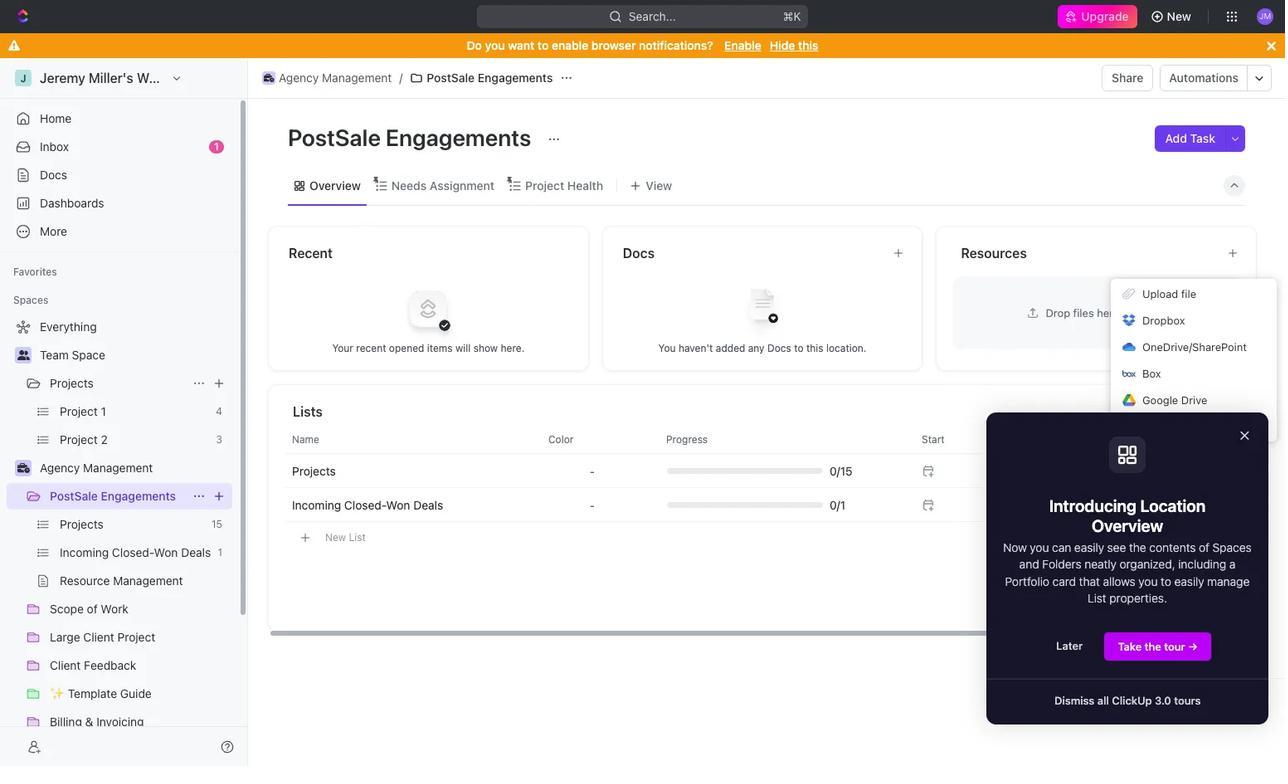 Task type: locate. For each thing, give the bounding box(es) containing it.
tree
[[7, 314, 232, 766]]

dismiss all clickup 3.0 tours
[[1055, 694, 1202, 707]]

new google doc
[[1143, 420, 1227, 433]]

1 vertical spatial list
[[1089, 591, 1107, 605]]

upgrade
[[1082, 9, 1130, 23]]

0 horizontal spatial new
[[325, 531, 346, 543]]

list inside button
[[349, 531, 366, 543]]

agency management left /
[[279, 71, 392, 85]]

2 vertical spatial new
[[325, 531, 346, 543]]

color
[[549, 433, 574, 445]]

new inside 'button'
[[1168, 9, 1192, 23]]

agency right business time icon
[[279, 71, 319, 85]]

0 horizontal spatial agency management link
[[40, 455, 229, 482]]

this right 'hide'
[[799, 38, 819, 52]]

upload
[[1143, 287, 1179, 301]]

1 vertical spatial the
[[1145, 640, 1162, 654]]

this
[[799, 38, 819, 52], [807, 342, 824, 354]]

progress button
[[657, 426, 902, 453]]

tree containing team space
[[7, 314, 232, 766]]

navigation
[[987, 413, 1286, 725]]

google down google drive button
[[1169, 420, 1204, 433]]

agency management right business time image
[[40, 461, 153, 475]]

you right the do
[[485, 38, 505, 52]]

spaces up a
[[1213, 540, 1253, 555]]

1 horizontal spatial docs
[[623, 246, 655, 261]]

favorites
[[13, 266, 57, 278]]

postsale
[[427, 71, 475, 85], [288, 124, 381, 151], [50, 489, 98, 503]]

here
[[1098, 306, 1120, 319]]

all
[[1098, 694, 1110, 707]]

postsale engagements link
[[406, 68, 557, 88], [50, 483, 186, 510]]

1 vertical spatial agency management link
[[40, 455, 229, 482]]

new down incoming at the left of the page
[[325, 531, 346, 543]]

0 vertical spatial engagements
[[478, 71, 553, 85]]

management
[[322, 71, 392, 85], [83, 461, 153, 475]]

0 vertical spatial docs
[[40, 168, 67, 182]]

overview up recent
[[310, 178, 361, 192]]

agency management inside sidebar 'navigation'
[[40, 461, 153, 475]]

you down organized,
[[1139, 574, 1159, 588]]

google inside google drive button
[[1143, 394, 1179, 407]]

agency right business time image
[[40, 461, 80, 475]]

1 vertical spatial new
[[1143, 420, 1166, 433]]

0 horizontal spatial agency management
[[40, 461, 153, 475]]

share
[[1113, 71, 1144, 85]]

to right want
[[538, 38, 549, 52]]

add task
[[1166, 131, 1216, 145]]

0 vertical spatial new
[[1168, 9, 1192, 23]]

1 horizontal spatial agency
[[279, 71, 319, 85]]

2 horizontal spatial new
[[1168, 9, 1192, 23]]

you up and
[[1031, 540, 1050, 555]]

1 horizontal spatial projects link
[[292, 464, 336, 478]]

1 horizontal spatial management
[[322, 71, 392, 85]]

name button
[[286, 426, 539, 453]]

your
[[332, 342, 354, 354]]

to
[[538, 38, 549, 52], [1123, 306, 1133, 319], [795, 342, 804, 354], [1162, 574, 1172, 588]]

0 horizontal spatial management
[[83, 461, 153, 475]]

projects link
[[50, 370, 186, 397], [292, 464, 336, 478]]

postsale engagements
[[427, 71, 553, 85], [288, 124, 537, 151], [50, 489, 176, 503]]

projects link down name
[[292, 464, 336, 478]]

the up organized,
[[1130, 540, 1147, 555]]

0 vertical spatial list
[[349, 531, 366, 543]]

portfolio
[[1006, 574, 1050, 588]]

3.0
[[1156, 694, 1172, 707]]

engagements inside sidebar 'navigation'
[[101, 489, 176, 503]]

dashboards
[[40, 196, 104, 210]]

1 horizontal spatial spaces
[[1213, 540, 1253, 555]]

allows
[[1104, 574, 1136, 588]]

home link
[[7, 105, 232, 132]]

0 horizontal spatial postsale
[[50, 489, 98, 503]]

0 horizontal spatial docs
[[40, 168, 67, 182]]

favorites button
[[7, 262, 64, 282]]

notifications?
[[639, 38, 714, 52]]

1 vertical spatial this
[[807, 342, 824, 354]]

0 vertical spatial google
[[1143, 394, 1179, 407]]

location.
[[827, 342, 867, 354]]

google down box
[[1143, 394, 1179, 407]]

0 horizontal spatial spaces
[[13, 294, 48, 306]]

1 vertical spatial postsale engagements
[[288, 124, 537, 151]]

upgrade link
[[1059, 5, 1138, 28]]

× button
[[1240, 425, 1251, 444]]

dashboards link
[[7, 190, 232, 217]]

team
[[40, 348, 69, 362]]

agency management link
[[258, 68, 396, 88], [40, 455, 229, 482]]

0 horizontal spatial projects
[[50, 376, 94, 390]]

later
[[1057, 639, 1084, 653]]

needs assignment link
[[388, 174, 495, 197]]

google drive button
[[1112, 387, 1278, 413]]

0 vertical spatial projects link
[[50, 370, 186, 397]]

2 vertical spatial engagements
[[101, 489, 176, 503]]

tree inside sidebar 'navigation'
[[7, 314, 232, 766]]

to down organized,
[[1162, 574, 1172, 588]]

business time image
[[17, 463, 29, 473]]

agency management link inside sidebar 'navigation'
[[40, 455, 229, 482]]

postsale inside sidebar 'navigation'
[[50, 489, 98, 503]]

1 vertical spatial agency management
[[40, 461, 153, 475]]

1 horizontal spatial easily
[[1175, 574, 1205, 588]]

this left location. at top
[[807, 342, 824, 354]]

0 horizontal spatial projects link
[[50, 370, 186, 397]]

2 vertical spatial postsale
[[50, 489, 98, 503]]

no recent items image
[[395, 275, 462, 342]]

1 vertical spatial projects
[[292, 464, 336, 478]]

easily up neatly
[[1075, 540, 1105, 555]]

2 vertical spatial postsale engagements
[[50, 489, 176, 503]]

agency
[[279, 71, 319, 85], [40, 461, 80, 475]]

to inside introducing location overview now you can easily see the contents of spaces and folders neatly organized, including a portfolio card that allows you to easily manage list properties.
[[1162, 574, 1172, 588]]

user group image
[[17, 350, 29, 360]]

1 vertical spatial postsale
[[288, 124, 381, 151]]

add
[[1166, 131, 1188, 145]]

needs
[[392, 178, 427, 192]]

contents
[[1150, 540, 1197, 555]]

0 vertical spatial easily
[[1075, 540, 1105, 555]]

incoming
[[292, 498, 341, 512]]

projects down team space
[[50, 376, 94, 390]]

0 vertical spatial postsale engagements
[[427, 71, 553, 85]]

take the tour → button
[[1105, 632, 1213, 662]]

1 horizontal spatial new
[[1143, 420, 1166, 433]]

space
[[72, 348, 105, 362]]

added
[[716, 342, 746, 354]]

1 vertical spatial management
[[83, 461, 153, 475]]

projects down name
[[292, 464, 336, 478]]

the inside introducing location overview now you can easily see the contents of spaces and folders neatly organized, including a portfolio card that allows you to easily manage list properties.
[[1130, 540, 1147, 555]]

1 vertical spatial you
[[1031, 540, 1050, 555]]

list down closed-
[[349, 531, 366, 543]]

0 vertical spatial the
[[1130, 540, 1147, 555]]

0 horizontal spatial postsale engagements link
[[50, 483, 186, 510]]

to right here
[[1123, 306, 1133, 319]]

0 vertical spatial postsale engagements link
[[406, 68, 557, 88]]

agency management
[[279, 71, 392, 85], [40, 461, 153, 475]]

priority
[[1105, 433, 1139, 445]]

1 vertical spatial spaces
[[1213, 540, 1253, 555]]

new for new list
[[325, 531, 346, 543]]

0 horizontal spatial easily
[[1075, 540, 1105, 555]]

docs
[[40, 168, 67, 182], [623, 246, 655, 261], [768, 342, 792, 354]]

lists button
[[292, 402, 1238, 422]]

1 horizontal spatial you
[[1031, 540, 1050, 555]]

0 horizontal spatial list
[[349, 531, 366, 543]]

1 horizontal spatial list
[[1089, 591, 1107, 605]]

2 horizontal spatial docs
[[768, 342, 792, 354]]

new up automations
[[1168, 9, 1192, 23]]

spaces down the favorites button
[[13, 294, 48, 306]]

needs assignment
[[392, 178, 495, 192]]

you
[[485, 38, 505, 52], [1031, 540, 1050, 555], [1139, 574, 1159, 588]]

1 vertical spatial projects link
[[292, 464, 336, 478]]

2 vertical spatial you
[[1139, 574, 1159, 588]]

0 vertical spatial spaces
[[13, 294, 48, 306]]

0 vertical spatial management
[[322, 71, 392, 85]]

1 horizontal spatial agency management link
[[258, 68, 396, 88]]

1 vertical spatial google
[[1169, 420, 1204, 433]]

team space
[[40, 348, 105, 362]]

can
[[1053, 540, 1072, 555]]

0 vertical spatial agency management
[[279, 71, 392, 85]]

2 vertical spatial docs
[[768, 342, 792, 354]]

task
[[1191, 131, 1216, 145]]

new down google drive
[[1143, 420, 1166, 433]]

projects inside projects link
[[50, 376, 94, 390]]

easily down including
[[1175, 574, 1205, 588]]

assignment
[[430, 178, 495, 192]]

spaces inside introducing location overview now you can easily see the contents of spaces and folders neatly organized, including a portfolio card that allows you to easily manage list properties.
[[1213, 540, 1253, 555]]

drop
[[1047, 306, 1071, 319]]

easily
[[1075, 540, 1105, 555], [1175, 574, 1205, 588]]

0 horizontal spatial overview
[[310, 178, 361, 192]]

the
[[1130, 540, 1147, 555], [1145, 640, 1162, 654]]

1 horizontal spatial overview
[[1092, 516, 1164, 535]]

the left tour
[[1145, 640, 1162, 654]]

1 vertical spatial overview
[[1092, 516, 1164, 535]]

list down "that"
[[1089, 591, 1107, 605]]

progress
[[667, 433, 708, 445]]

0 vertical spatial you
[[485, 38, 505, 52]]

take the tour →
[[1119, 640, 1199, 654]]

new
[[1168, 9, 1192, 23], [1143, 420, 1166, 433], [325, 531, 346, 543]]

overview inside introducing location overview now you can easily see the contents of spaces and folders neatly organized, including a portfolio card that allows you to easily manage list properties.
[[1092, 516, 1164, 535]]

1 vertical spatial agency
[[40, 461, 80, 475]]

0 vertical spatial projects
[[50, 376, 94, 390]]

0 vertical spatial agency
[[279, 71, 319, 85]]

show
[[474, 342, 498, 354]]

projects link down the team space link
[[50, 370, 186, 397]]

2 horizontal spatial postsale
[[427, 71, 475, 85]]

2 horizontal spatial you
[[1139, 574, 1159, 588]]

0 horizontal spatial agency
[[40, 461, 80, 475]]

1 vertical spatial postsale engagements link
[[50, 483, 186, 510]]

dismiss all clickup 3.0 tours button
[[1042, 687, 1215, 715]]

search...
[[629, 9, 677, 23]]

overview up see
[[1092, 516, 1164, 535]]

0 vertical spatial postsale
[[427, 71, 475, 85]]



Task type: describe. For each thing, give the bounding box(es) containing it.
will
[[456, 342, 471, 354]]

0/15
[[830, 464, 853, 478]]

doc
[[1207, 420, 1227, 433]]

google drive
[[1143, 394, 1208, 407]]

files
[[1074, 306, 1095, 319]]

clickup
[[1113, 694, 1153, 707]]

you haven't added any docs to this location.
[[659, 342, 867, 354]]

take
[[1119, 640, 1143, 654]]

1 horizontal spatial agency management
[[279, 71, 392, 85]]

to right any
[[795, 342, 804, 354]]

⌘k
[[784, 9, 802, 23]]

1 vertical spatial docs
[[623, 246, 655, 261]]

new for new google doc
[[1143, 420, 1166, 433]]

agency inside sidebar 'navigation'
[[40, 461, 80, 475]]

card
[[1053, 574, 1077, 588]]

enable
[[552, 38, 589, 52]]

0 vertical spatial overview
[[310, 178, 361, 192]]

health
[[568, 178, 604, 192]]

name
[[292, 433, 319, 445]]

box
[[1143, 367, 1162, 380]]

1 horizontal spatial projects
[[292, 464, 336, 478]]

priority button
[[1095, 426, 1174, 453]]

project health link
[[522, 174, 604, 197]]

docs link
[[7, 162, 232, 188]]

drop files here to attach
[[1047, 306, 1168, 319]]

project
[[526, 178, 565, 192]]

haven't
[[679, 342, 713, 354]]

dismiss
[[1055, 694, 1095, 707]]

start button
[[912, 426, 1020, 453]]

won
[[387, 498, 410, 512]]

you
[[659, 342, 676, 354]]

box button
[[1112, 360, 1278, 387]]

new button
[[1145, 3, 1202, 30]]

onedrive/sharepoint
[[1143, 340, 1248, 354]]

1 vertical spatial engagements
[[386, 124, 532, 151]]

items
[[427, 342, 453, 354]]

the inside button
[[1145, 640, 1162, 654]]

do you want to enable browser notifications? enable hide this
[[467, 38, 819, 52]]

resources
[[962, 246, 1028, 261]]

drive
[[1182, 394, 1208, 407]]

sidebar navigation
[[0, 58, 248, 766]]

postsale engagements inside sidebar 'navigation'
[[50, 489, 176, 503]]

→
[[1189, 640, 1199, 654]]

tours
[[1175, 694, 1202, 707]]

no most used docs image
[[730, 275, 796, 342]]

0 horizontal spatial you
[[485, 38, 505, 52]]

start
[[922, 433, 945, 445]]

location
[[1141, 496, 1207, 516]]

share button
[[1103, 65, 1154, 91]]

team space link
[[40, 342, 229, 369]]

introducing location overview now you can easily see the contents of spaces and folders neatly organized, including a portfolio card that allows you to easily manage list properties.
[[1004, 496, 1256, 605]]

1 vertical spatial easily
[[1175, 574, 1205, 588]]

1 horizontal spatial postsale
[[288, 124, 381, 151]]

that
[[1080, 574, 1101, 588]]

×
[[1240, 425, 1251, 444]]

including
[[1179, 557, 1227, 571]]

recent
[[289, 246, 333, 261]]

lists
[[293, 404, 323, 419]]

new list button
[[286, 523, 1286, 552]]

1 horizontal spatial postsale engagements link
[[406, 68, 557, 88]]

/
[[400, 71, 403, 85]]

spaces inside sidebar 'navigation'
[[13, 294, 48, 306]]

see
[[1108, 540, 1127, 555]]

do
[[467, 38, 482, 52]]

upload file
[[1143, 287, 1197, 301]]

later button
[[1044, 632, 1097, 660]]

opened
[[389, 342, 425, 354]]

dropbox
[[1143, 314, 1186, 327]]

tour
[[1165, 640, 1186, 654]]

docs inside sidebar 'navigation'
[[40, 168, 67, 182]]

upload file button
[[1112, 281, 1278, 307]]

home
[[40, 111, 72, 125]]

new google doc button
[[1112, 413, 1278, 440]]

management inside sidebar 'navigation'
[[83, 461, 153, 475]]

0 vertical spatial this
[[799, 38, 819, 52]]

manage
[[1208, 574, 1251, 588]]

properties.
[[1110, 591, 1168, 605]]

organized,
[[1120, 557, 1176, 571]]

1
[[214, 140, 219, 153]]

and
[[1020, 557, 1040, 571]]

automations
[[1170, 71, 1240, 85]]

recent
[[356, 342, 386, 354]]

list inside introducing location overview now you can easily see the contents of spaces and folders neatly organized, including a portfolio card that allows you to easily manage list properties.
[[1089, 591, 1107, 605]]

inbox
[[40, 139, 69, 154]]

automations button
[[1162, 66, 1248, 90]]

new for new
[[1168, 9, 1192, 23]]

enable
[[725, 38, 762, 52]]

incoming closed-won deals link
[[292, 498, 444, 512]]

deals
[[414, 498, 444, 512]]

file
[[1182, 287, 1197, 301]]

incoming closed-won deals
[[292, 498, 444, 512]]

0 vertical spatial agency management link
[[258, 68, 396, 88]]

google inside new google doc button
[[1169, 420, 1204, 433]]

business time image
[[264, 74, 274, 82]]

overview link
[[306, 174, 361, 197]]

navigation containing ×
[[987, 413, 1286, 725]]

neatly
[[1085, 557, 1117, 571]]

here.
[[501, 342, 525, 354]]



Task type: vqa. For each thing, say whether or not it's contained in the screenshot.
SEARCH TASKS... text box
no



